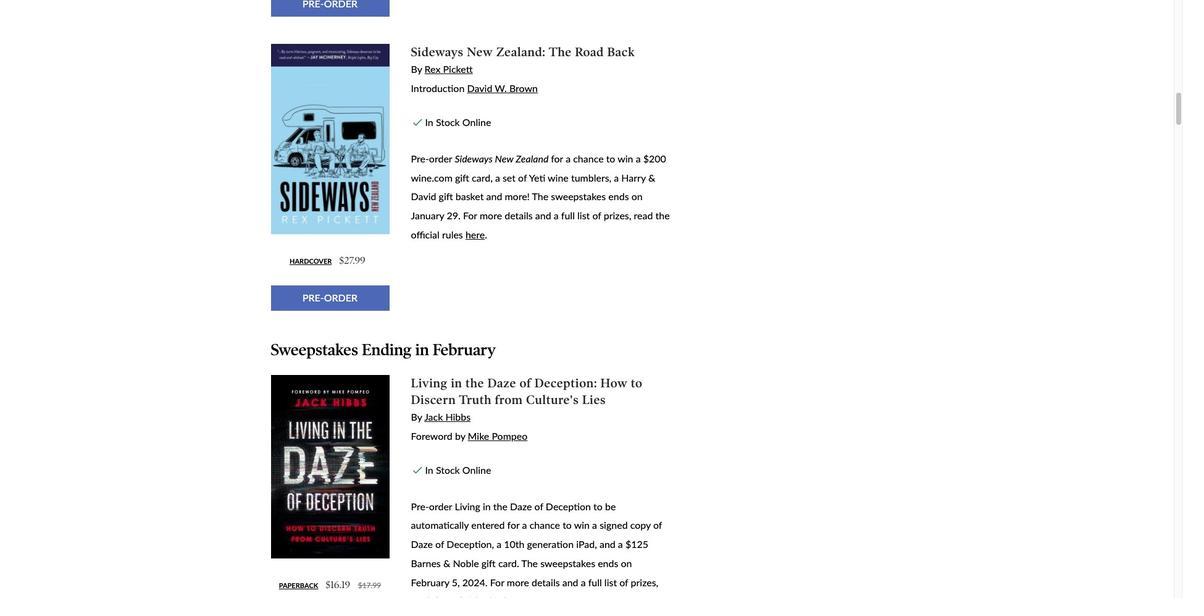 Task type: locate. For each thing, give the bounding box(es) containing it.
full
[[562, 209, 575, 221], [589, 576, 602, 588]]

the left road on the top
[[549, 44, 572, 59]]

of down "automatically"
[[436, 538, 444, 550]]

full down wine
[[562, 209, 575, 221]]

a left $200
[[636, 153, 641, 164]]

1 vertical spatial order
[[429, 500, 453, 512]]

mike
[[468, 430, 490, 442]]

to right how
[[631, 376, 643, 391]]

1 vertical spatial living
[[455, 500, 481, 512]]

official inside for a chance to win a $200 wine.com gift card, a set of yeti wine tumblers, a harry & david gift basket and more! the sweepstakes ends on january 29. for more details and a full list of prizes, read the official rules
[[411, 228, 440, 240]]

& inside pre-order living in the daze of deception to be automatically entered for a chance to win a signed copy of daze of deception, a 10th generation ipad, and a $125 barnes & noble gift card. the sweepstakes ends on february 5, 2024. for more details and a full list of prizes, read the official rules
[[444, 557, 451, 569]]

new up set
[[495, 153, 514, 164]]

copy
[[631, 519, 651, 531]]

pre- inside pre-order living in the daze of deception to be automatically entered for a chance to win a signed copy of daze of deception, a 10th generation ipad, and a $125 barnes & noble gift card. the sweepstakes ends on february 5, 2024. for more details and a full list of prizes, read the official rules
[[411, 500, 429, 512]]

in down foreword
[[425, 464, 434, 476]]

here link
[[466, 228, 485, 240]]

for inside pre-order living in the daze of deception to be automatically entered for a chance to win a signed copy of daze of deception, a 10th generation ipad, and a $125 barnes & noble gift card. the sweepstakes ends on february 5, 2024. for more details and a full list of prizes, read the official rules
[[490, 576, 505, 588]]

1 horizontal spatial in
[[451, 376, 463, 391]]

for down card.
[[490, 576, 505, 588]]

card.
[[499, 557, 520, 569]]

$17.99
[[358, 581, 381, 590]]

read down barnes
[[411, 595, 430, 598]]

2 order from the top
[[429, 500, 453, 512]]

of up from
[[520, 376, 532, 391]]

a
[[566, 153, 571, 164], [636, 153, 641, 164], [496, 172, 500, 183], [614, 172, 619, 183], [554, 209, 559, 221], [523, 519, 527, 531], [593, 519, 598, 531], [497, 538, 502, 550], [618, 538, 623, 550], [581, 576, 586, 588]]

sideways up card,
[[455, 153, 493, 164]]

0 horizontal spatial rules
[[442, 228, 463, 240]]

1 vertical spatial by
[[411, 411, 422, 423]]

pre-
[[303, 292, 324, 303]]

1 horizontal spatial more
[[507, 576, 530, 588]]

1 vertical spatial sweepstakes
[[541, 557, 596, 569]]

1 vertical spatial for
[[508, 519, 520, 531]]

1 in stock online from the top
[[425, 116, 492, 128]]

2 stock from the top
[[436, 464, 460, 476]]

lies
[[583, 392, 606, 407]]

0 vertical spatial read
[[634, 209, 653, 221]]

0 horizontal spatial chance
[[530, 519, 561, 531]]

new up pickett
[[467, 44, 493, 59]]

ending
[[362, 340, 412, 359]]

david up january
[[411, 190, 437, 202]]

0 horizontal spatial full
[[562, 209, 575, 221]]

0 horizontal spatial new
[[467, 44, 493, 59]]

noble
[[453, 557, 479, 569]]

0 vertical spatial prizes,
[[604, 209, 632, 221]]

ends
[[609, 190, 629, 202], [598, 557, 619, 569]]

pre-
[[411, 153, 429, 164], [411, 500, 429, 512]]

in inside living in the daze of deception: how to discern truth from culture's lies
[[451, 376, 463, 391]]

0 vertical spatial gift
[[455, 172, 470, 183]]

a left harry
[[614, 172, 619, 183]]

chance inside for a chance to win a $200 wine.com gift card, a set of yeti wine tumblers, a harry & david gift basket and more! the sweepstakes ends on january 29. for more details and a full list of prizes, read the official rules
[[574, 153, 604, 164]]

list
[[578, 209, 590, 221], [605, 576, 617, 588]]

1 horizontal spatial official
[[450, 595, 478, 598]]

1 vertical spatial in
[[425, 464, 434, 476]]

order up "automatically"
[[429, 500, 453, 512]]

pre-order
[[303, 292, 358, 303]]

1 vertical spatial in stock online
[[425, 464, 492, 476]]

1 by from the top
[[411, 63, 422, 75]]

sideways up by rex pickett on the top left of page
[[411, 44, 464, 59]]

to down deception
[[563, 519, 572, 531]]

gift inside pre-order living in the daze of deception to be automatically entered for a chance to win a signed copy of daze of deception, a 10th generation ipad, and a $125 barnes & noble gift card. the sweepstakes ends on february 5, 2024. for more details and a full list of prizes, read the official rules
[[482, 557, 496, 569]]

of down tumblers,
[[593, 209, 602, 221]]

0 vertical spatial details
[[505, 209, 533, 221]]

sweepstakes down tumblers,
[[551, 190, 606, 202]]

in up truth
[[451, 376, 463, 391]]

1 vertical spatial pre-
[[411, 500, 429, 512]]

pre-order button
[[271, 285, 390, 311]]

the up truth
[[466, 376, 485, 391]]

in
[[416, 340, 429, 359], [451, 376, 463, 391], [483, 500, 491, 512]]

for inside for a chance to win a $200 wine.com gift card, a set of yeti wine tumblers, a harry & david gift basket and more! the sweepstakes ends on january 29. for more details and a full list of prizes, read the official rules
[[463, 209, 478, 221]]

0 horizontal spatial official
[[411, 228, 440, 240]]

back
[[608, 44, 635, 59]]

1 vertical spatial for
[[490, 576, 505, 588]]

daze up 10th
[[510, 500, 532, 512]]

1 horizontal spatial full
[[589, 576, 602, 588]]

in stock online
[[425, 116, 492, 128], [425, 464, 492, 476]]

rules inside for a chance to win a $200 wine.com gift card, a set of yeti wine tumblers, a harry & david gift basket and more! the sweepstakes ends on january 29. for more details and a full list of prizes, read the official rules
[[442, 228, 463, 240]]

2 vertical spatial the
[[522, 557, 538, 569]]

1 vertical spatial online
[[463, 464, 492, 476]]

1 horizontal spatial living
[[455, 500, 481, 512]]

harry
[[622, 172, 646, 183]]

sweepstakes down generation
[[541, 557, 596, 569]]

on down the $125
[[621, 557, 632, 569]]

$16.19
[[326, 579, 351, 591]]

1 vertical spatial stock
[[436, 464, 460, 476]]

.
[[485, 228, 488, 240]]

1 order from the top
[[429, 153, 453, 164]]

and
[[487, 190, 503, 202], [536, 209, 552, 221], [600, 538, 616, 550], [563, 576, 579, 588]]

1 horizontal spatial read
[[634, 209, 653, 221]]

details down more!
[[505, 209, 533, 221]]

daze up barnes
[[411, 538, 433, 550]]

daze inside living in the daze of deception: how to discern truth from culture's lies
[[488, 376, 517, 391]]

gift left card.
[[482, 557, 496, 569]]

1 pre- from the top
[[411, 153, 429, 164]]

hibbs
[[446, 411, 471, 423]]

stock
[[436, 116, 460, 128], [436, 464, 460, 476]]

1 vertical spatial read
[[411, 595, 430, 598]]

0 vertical spatial in
[[425, 116, 434, 128]]

0 vertical spatial in
[[416, 340, 429, 359]]

0 vertical spatial win
[[618, 153, 634, 164]]

wine
[[548, 172, 569, 183]]

1 vertical spatial ends
[[598, 557, 619, 569]]

and down ipad,
[[563, 576, 579, 588]]

rex
[[425, 63, 441, 75]]

david left w.
[[467, 82, 493, 94]]

1 horizontal spatial for
[[490, 576, 505, 588]]

0 horizontal spatial read
[[411, 595, 430, 598]]

february down barnes
[[411, 576, 450, 588]]

read down harry
[[634, 209, 653, 221]]

win
[[618, 153, 634, 164], [574, 519, 590, 531]]

0 horizontal spatial for
[[508, 519, 520, 531]]

1 vertical spatial david
[[411, 190, 437, 202]]

february inside pre-order living in the daze of deception to be automatically entered for a chance to win a signed copy of daze of deception, a 10th generation ipad, and a $125 barnes & noble gift card. the sweepstakes ends on february 5, 2024. for more details and a full list of prizes, read the official rules
[[411, 576, 450, 588]]

0 vertical spatial by
[[411, 63, 422, 75]]

culture's
[[527, 392, 579, 407]]

rules inside pre-order living in the daze of deception to be automatically entered for a chance to win a signed copy of daze of deception, a 10th generation ipad, and a $125 barnes & noble gift card. the sweepstakes ends on february 5, 2024. for more details and a full list of prizes, read the official rules
[[481, 595, 502, 598]]

pre- for pre-order sideways new zealand
[[411, 153, 429, 164]]

for up wine
[[551, 153, 564, 164]]

list down signed
[[605, 576, 617, 588]]

details inside for a chance to win a $200 wine.com gift card, a set of yeti wine tumblers, a harry & david gift basket and more! the sweepstakes ends on january 29. for more details and a full list of prizes, read the official rules
[[505, 209, 533, 221]]

0 horizontal spatial david
[[411, 190, 437, 202]]

full inside pre-order living in the daze of deception to be automatically entered for a chance to win a signed copy of daze of deception, a 10th generation ipad, and a $125 barnes & noble gift card. the sweepstakes ends on february 5, 2024. for more details and a full list of prizes, read the official rules
[[589, 576, 602, 588]]

of down the $125
[[620, 576, 629, 588]]

by left the "rex" at the left top of page
[[411, 63, 422, 75]]

gift up 29.
[[439, 190, 453, 202]]

& right harry
[[649, 172, 656, 183]]

1 vertical spatial new
[[495, 153, 514, 164]]

0 vertical spatial order
[[429, 153, 453, 164]]

and down yeti
[[536, 209, 552, 221]]

0 horizontal spatial in
[[416, 340, 429, 359]]

1 vertical spatial official
[[450, 595, 478, 598]]

road
[[575, 44, 604, 59]]

$125
[[626, 538, 649, 550]]

1 vertical spatial daze
[[510, 500, 532, 512]]

1 horizontal spatial gift
[[455, 172, 470, 183]]

win inside for a chance to win a $200 wine.com gift card, a set of yeti wine tumblers, a harry & david gift basket and more! the sweepstakes ends on january 29. for more details and a full list of prizes, read the official rules
[[618, 153, 634, 164]]

sideways
[[411, 44, 464, 59], [455, 153, 493, 164]]

new
[[467, 44, 493, 59], [495, 153, 514, 164]]

& inside for a chance to win a $200 wine.com gift card, a set of yeti wine tumblers, a harry & david gift basket and more! the sweepstakes ends on january 29. for more details and a full list of prizes, read the official rules
[[649, 172, 656, 183]]

order for living
[[429, 500, 453, 512]]

1 horizontal spatial win
[[618, 153, 634, 164]]

online
[[463, 116, 492, 128], [463, 464, 492, 476]]

more down card.
[[507, 576, 530, 588]]

1 horizontal spatial david
[[467, 82, 493, 94]]

ends down signed
[[598, 557, 619, 569]]

1 horizontal spatial for
[[551, 153, 564, 164]]

2 vertical spatial in
[[483, 500, 491, 512]]

1 vertical spatial full
[[589, 576, 602, 588]]

for inside for a chance to win a $200 wine.com gift card, a set of yeti wine tumblers, a harry & david gift basket and more! the sweepstakes ends on january 29. for more details and a full list of prizes, read the official rules
[[551, 153, 564, 164]]

the down barnes
[[433, 595, 447, 598]]

official down 5,
[[450, 595, 478, 598]]

the down $200
[[656, 209, 670, 221]]

daze
[[488, 376, 517, 391], [510, 500, 532, 512], [411, 538, 433, 550]]

0 vertical spatial on
[[632, 190, 643, 202]]

sideways new zealand: the road back
[[411, 44, 635, 59]]

living up entered
[[455, 500, 481, 512]]

pre- up "automatically"
[[411, 500, 429, 512]]

& left noble
[[444, 557, 451, 569]]

1 horizontal spatial list
[[605, 576, 617, 588]]

introduction
[[411, 82, 465, 94]]

1 vertical spatial on
[[621, 557, 632, 569]]

the inside living in the daze of deception: how to discern truth from culture's lies
[[466, 376, 485, 391]]

2 by from the top
[[411, 411, 422, 423]]

living up discern
[[411, 376, 448, 391]]

of right "copy" at the right bottom
[[654, 519, 663, 531]]

stock for living
[[436, 464, 460, 476]]

1 vertical spatial rules
[[481, 595, 502, 598]]

on
[[632, 190, 643, 202], [621, 557, 632, 569]]

0 vertical spatial full
[[562, 209, 575, 221]]

0 horizontal spatial more
[[480, 209, 502, 221]]

online for in
[[463, 464, 492, 476]]

automatically
[[411, 519, 469, 531]]

1 vertical spatial the
[[532, 190, 549, 202]]

29.
[[447, 209, 461, 221]]

1 vertical spatial february
[[411, 576, 450, 588]]

in down introduction
[[425, 116, 434, 128]]

the right card.
[[522, 557, 538, 569]]

full down ipad,
[[589, 576, 602, 588]]

0 vertical spatial official
[[411, 228, 440, 240]]

february up truth
[[433, 340, 496, 359]]

list down tumblers,
[[578, 209, 590, 221]]

in stock online down introduction david w. brown
[[425, 116, 492, 128]]

a down ipad,
[[581, 576, 586, 588]]

in stock online for new
[[425, 116, 492, 128]]

more up .
[[480, 209, 502, 221]]

0 vertical spatial daze
[[488, 376, 517, 391]]

of right set
[[518, 172, 527, 183]]

for
[[551, 153, 564, 164], [508, 519, 520, 531]]

living in the daze of deception: how to discern truth from culture's lies image
[[271, 375, 390, 559]]

0 vertical spatial living
[[411, 376, 448, 391]]

0 vertical spatial sweepstakes
[[551, 190, 606, 202]]

0 vertical spatial pre-
[[411, 153, 429, 164]]

1 vertical spatial more
[[507, 576, 530, 588]]

mike pompeo link
[[468, 430, 528, 442]]

0 horizontal spatial &
[[444, 557, 451, 569]]

1 vertical spatial &
[[444, 557, 451, 569]]

by left jack
[[411, 411, 422, 423]]

1 stock from the top
[[436, 116, 460, 128]]

stock down introduction
[[436, 116, 460, 128]]

2 horizontal spatial gift
[[482, 557, 496, 569]]

details
[[505, 209, 533, 221], [532, 576, 560, 588]]

ends inside pre-order living in the daze of deception to be automatically entered for a chance to win a signed copy of daze of deception, a 10th generation ipad, and a $125 barnes & noble gift card. the sweepstakes ends on february 5, 2024. for more details and a full list of prizes, read the official rules
[[598, 557, 619, 569]]

by for living in the daze of deception: how to discern truth from culture's lies
[[411, 411, 422, 423]]

0 vertical spatial in stock online
[[425, 116, 492, 128]]

for up 10th
[[508, 519, 520, 531]]

more inside pre-order living in the daze of deception to be automatically entered for a chance to win a signed copy of daze of deception, a 10th generation ipad, and a $125 barnes & noble gift card. the sweepstakes ends on february 5, 2024. for more details and a full list of prizes, read the official rules
[[507, 576, 530, 588]]

details down generation
[[532, 576, 560, 588]]

living
[[411, 376, 448, 391], [455, 500, 481, 512]]

by
[[455, 430, 466, 442]]

official down january
[[411, 228, 440, 240]]

to inside living in the daze of deception: how to discern truth from culture's lies
[[631, 376, 643, 391]]

stock for sideways
[[436, 116, 460, 128]]

rex pickett link
[[425, 63, 473, 75]]

0 vertical spatial for
[[463, 209, 478, 221]]

0 vertical spatial chance
[[574, 153, 604, 164]]

1 horizontal spatial chance
[[574, 153, 604, 164]]

prizes, down harry
[[604, 209, 632, 221]]

&
[[649, 172, 656, 183], [444, 557, 451, 569]]

0 vertical spatial more
[[480, 209, 502, 221]]

win up ipad,
[[574, 519, 590, 531]]

signed
[[600, 519, 628, 531]]

1 vertical spatial chance
[[530, 519, 561, 531]]

rules down 2024.
[[481, 595, 502, 598]]

zealand:
[[497, 44, 546, 59]]

to
[[607, 153, 616, 164], [631, 376, 643, 391], [594, 500, 603, 512], [563, 519, 572, 531]]

2 pre- from the top
[[411, 500, 429, 512]]

in stock online down by
[[425, 464, 492, 476]]

for right 29.
[[463, 209, 478, 221]]

prizes,
[[604, 209, 632, 221], [631, 576, 659, 588]]

1 vertical spatial details
[[532, 576, 560, 588]]

0 vertical spatial online
[[463, 116, 492, 128]]

david
[[467, 82, 493, 94], [411, 190, 437, 202]]

0 horizontal spatial for
[[463, 209, 478, 221]]

0 vertical spatial list
[[578, 209, 590, 221]]

stock down by
[[436, 464, 460, 476]]

ends down harry
[[609, 190, 629, 202]]

0 horizontal spatial list
[[578, 209, 590, 221]]

on inside pre-order living in the daze of deception to be automatically entered for a chance to win a signed copy of daze of deception, a 10th generation ipad, and a $125 barnes & noble gift card. the sweepstakes ends on february 5, 2024. for more details and a full list of prizes, read the official rules
[[621, 557, 632, 569]]

in up entered
[[483, 500, 491, 512]]

the
[[656, 209, 670, 221], [466, 376, 485, 391], [494, 500, 508, 512], [433, 595, 447, 598]]

2 vertical spatial gift
[[482, 557, 496, 569]]

pompeo
[[492, 430, 528, 442]]

prizes, down the $125
[[631, 576, 659, 588]]

1 vertical spatial win
[[574, 519, 590, 531]]

official inside pre-order living in the daze of deception to be automatically entered for a chance to win a signed copy of daze of deception, a 10th generation ipad, and a $125 barnes & noble gift card. the sweepstakes ends on february 5, 2024. for more details and a full list of prizes, read the official rules
[[450, 595, 478, 598]]

2 in stock online from the top
[[425, 464, 492, 476]]

full inside for a chance to win a $200 wine.com gift card, a set of yeti wine tumblers, a harry & david gift basket and more! the sweepstakes ends on january 29. for more details and a full list of prizes, read the official rules
[[562, 209, 575, 221]]

david w. brown link
[[467, 82, 538, 94]]

win up harry
[[618, 153, 634, 164]]

in right "ending"
[[416, 340, 429, 359]]

0 vertical spatial ends
[[609, 190, 629, 202]]

0 horizontal spatial living
[[411, 376, 448, 391]]

gift left card,
[[455, 172, 470, 183]]

prizes, inside for a chance to win a $200 wine.com gift card, a set of yeti wine tumblers, a harry & david gift basket and more! the sweepstakes ends on january 29. for more details and a full list of prizes, read the official rules
[[604, 209, 632, 221]]

online down mike
[[463, 464, 492, 476]]

chance up tumblers,
[[574, 153, 604, 164]]

0 vertical spatial for
[[551, 153, 564, 164]]

ipad,
[[577, 538, 597, 550]]

to up tumblers,
[[607, 153, 616, 164]]

gift
[[455, 172, 470, 183], [439, 190, 453, 202], [482, 557, 496, 569]]

online down introduction david w. brown
[[463, 116, 492, 128]]

2 horizontal spatial in
[[483, 500, 491, 512]]

daze up from
[[488, 376, 517, 391]]

chance
[[574, 153, 604, 164], [530, 519, 561, 531]]

sweepstakes inside pre-order living in the daze of deception to be automatically entered for a chance to win a signed copy of daze of deception, a 10th generation ipad, and a $125 barnes & noble gift card. the sweepstakes ends on february 5, 2024. for more details and a full list of prizes, read the official rules
[[541, 557, 596, 569]]

1 vertical spatial gift
[[439, 190, 453, 202]]

order
[[429, 153, 453, 164], [429, 500, 453, 512]]

in
[[425, 116, 434, 128], [425, 464, 434, 476]]

on down harry
[[632, 190, 643, 202]]

how
[[601, 376, 628, 391]]

1 vertical spatial sideways
[[455, 153, 493, 164]]

2 in from the top
[[425, 464, 434, 476]]

rules down 29.
[[442, 228, 463, 240]]

0 vertical spatial &
[[649, 172, 656, 183]]

order up wine.com
[[429, 153, 453, 164]]

in for living in the daze of deception: how to discern truth from culture's lies
[[425, 464, 434, 476]]

1 online from the top
[[463, 116, 492, 128]]

1 vertical spatial in
[[451, 376, 463, 391]]

0 vertical spatial stock
[[436, 116, 460, 128]]

order inside pre-order living in the daze of deception to be automatically entered for a chance to win a signed copy of daze of deception, a 10th generation ipad, and a $125 barnes & noble gift card. the sweepstakes ends on february 5, 2024. for more details and a full list of prizes, read the official rules
[[429, 500, 453, 512]]

0 vertical spatial rules
[[442, 228, 463, 240]]

1 horizontal spatial rules
[[481, 595, 502, 598]]

1 horizontal spatial &
[[649, 172, 656, 183]]

0 horizontal spatial win
[[574, 519, 590, 531]]

the down yeti
[[532, 190, 549, 202]]

february
[[433, 340, 496, 359], [411, 576, 450, 588]]

2 online from the top
[[463, 464, 492, 476]]

rules
[[442, 228, 463, 240], [481, 595, 502, 598]]

to inside for a chance to win a $200 wine.com gift card, a set of yeti wine tumblers, a harry & david gift basket and more! the sweepstakes ends on january 29. for more details and a full list of prizes, read the official rules
[[607, 153, 616, 164]]

read
[[634, 209, 653, 221], [411, 595, 430, 598]]

pre- up wine.com
[[411, 153, 429, 164]]

1 in from the top
[[425, 116, 434, 128]]

barnes
[[411, 557, 441, 569]]

0 vertical spatial the
[[549, 44, 572, 59]]

chance up generation
[[530, 519, 561, 531]]



Task type: vqa. For each thing, say whether or not it's contained in the screenshot.
second 'Spot'
no



Task type: describe. For each thing, give the bounding box(es) containing it.
a left 10th
[[497, 538, 502, 550]]

0 vertical spatial new
[[467, 44, 493, 59]]

living in the daze of deception: how to discern truth from culture's lies
[[411, 376, 643, 407]]

pickett
[[443, 63, 473, 75]]

sweepstakes inside for a chance to win a $200 wine.com gift card, a set of yeti wine tumblers, a harry & david gift basket and more! the sweepstakes ends on january 29. for more details and a full list of prizes, read the official rules
[[551, 190, 606, 202]]

paperback
[[279, 582, 318, 590]]

a left set
[[496, 172, 500, 183]]

jack hibbs link
[[425, 411, 471, 423]]

by jack hibbs
[[411, 411, 471, 423]]

discern
[[411, 392, 456, 407]]

a up 10th
[[523, 519, 527, 531]]

the inside for a chance to win a $200 wine.com gift card, a set of yeti wine tumblers, a harry & david gift basket and more! the sweepstakes ends on january 29. for more details and a full list of prizes, read the official rules
[[532, 190, 549, 202]]

0 horizontal spatial gift
[[439, 190, 453, 202]]

for a chance to win a $200 wine.com gift card, a set of yeti wine tumblers, a harry & david gift basket and more! the sweepstakes ends on january 29. for more details and a full list of prizes, read the official rules
[[411, 153, 670, 240]]

a left signed
[[593, 519, 598, 531]]

details inside pre-order living in the daze of deception to be automatically entered for a chance to win a signed copy of daze of deception, a 10th generation ipad, and a $125 barnes & noble gift card. the sweepstakes ends on february 5, 2024. for more details and a full list of prizes, read the official rules
[[532, 576, 560, 588]]

in inside pre-order living in the daze of deception to be automatically entered for a chance to win a signed copy of daze of deception, a 10th generation ipad, and a $125 barnes & noble gift card. the sweepstakes ends on february 5, 2024. for more details and a full list of prizes, read the official rules
[[483, 500, 491, 512]]

generation
[[527, 538, 574, 550]]

more inside for a chance to win a $200 wine.com gift card, a set of yeti wine tumblers, a harry & david gift basket and more! the sweepstakes ends on january 29. for more details and a full list of prizes, read the official rules
[[480, 209, 502, 221]]

5,
[[452, 576, 460, 588]]

2024.
[[463, 576, 488, 588]]

sideways new zealand: the road back image
[[271, 44, 390, 234]]

sweepstakes ending in february
[[271, 340, 496, 359]]

a down wine
[[554, 209, 559, 221]]

brown
[[510, 82, 538, 94]]

win inside pre-order living in the daze of deception to be automatically entered for a chance to win a signed copy of daze of deception, a 10th generation ipad, and a $125 barnes & noble gift card. the sweepstakes ends on february 5, 2024. for more details and a full list of prizes, read the official rules
[[574, 519, 590, 531]]

a left the $125
[[618, 538, 623, 550]]

foreword by mike pompeo
[[411, 430, 528, 442]]

sweepstakes
[[271, 340, 358, 359]]

card,
[[472, 172, 493, 183]]

sideways new zealand: the road back link
[[411, 44, 635, 59]]

deception,
[[447, 538, 494, 550]]

10th
[[504, 538, 525, 550]]

the inside for a chance to win a $200 wine.com gift card, a set of yeti wine tumblers, a harry & david gift basket and more! the sweepstakes ends on january 29. for more details and a full list of prizes, read the official rules
[[656, 209, 670, 221]]

deception:
[[535, 376, 598, 391]]

yeti
[[529, 172, 546, 183]]

read inside pre-order living in the daze of deception to be automatically entered for a chance to win a signed copy of daze of deception, a 10th generation ipad, and a $125 barnes & noble gift card. the sweepstakes ends on february 5, 2024. for more details and a full list of prizes, read the official rules
[[411, 595, 430, 598]]

list inside for a chance to win a $200 wine.com gift card, a set of yeti wine tumblers, a harry & david gift basket and more! the sweepstakes ends on january 29. for more details and a full list of prizes, read the official rules
[[578, 209, 590, 221]]

foreword
[[411, 430, 453, 442]]

entered
[[472, 519, 505, 531]]

a up wine
[[566, 153, 571, 164]]

2 vertical spatial daze
[[411, 538, 433, 550]]

in for sideways new zealand: the road back
[[425, 116, 434, 128]]

zealand
[[516, 153, 549, 164]]

for inside pre-order living in the daze of deception to be automatically entered for a chance to win a signed copy of daze of deception, a 10th generation ipad, and a $125 barnes & noble gift card. the sweepstakes ends on february 5, 2024. for more details and a full list of prizes, read the official rules
[[508, 519, 520, 531]]

living in the daze of deception: how to discern truth from culture's lies link
[[411, 376, 643, 407]]

more!
[[505, 190, 530, 202]]

prizes, inside pre-order living in the daze of deception to be automatically entered for a chance to win a signed copy of daze of deception, a 10th generation ipad, and a $125 barnes & noble gift card. the sweepstakes ends on february 5, 2024. for more details and a full list of prizes, read the official rules
[[631, 576, 659, 588]]

by for sideways new zealand: the road back
[[411, 63, 422, 75]]

in stock online for in
[[425, 464, 492, 476]]

david inside for a chance to win a $200 wine.com gift card, a set of yeti wine tumblers, a harry & david gift basket and more! the sweepstakes ends on january 29. for more details and a full list of prizes, read the official rules
[[411, 190, 437, 202]]

order
[[324, 292, 358, 303]]

read inside for a chance to win a $200 wine.com gift card, a set of yeti wine tumblers, a harry & david gift basket and more! the sweepstakes ends on january 29. for more details and a full list of prizes, read the official rules
[[634, 209, 653, 221]]

0 vertical spatial february
[[433, 340, 496, 359]]

be
[[606, 500, 616, 512]]

hardcover
[[290, 257, 332, 265]]

here
[[466, 228, 485, 240]]

january
[[411, 209, 445, 221]]

introduction david w. brown
[[411, 82, 538, 94]]

order for sideways
[[429, 153, 453, 164]]

of inside living in the daze of deception: how to discern truth from culture's lies
[[520, 376, 532, 391]]

w.
[[495, 82, 507, 94]]

pre- for pre-order living in the daze of deception to be automatically entered for a chance to win a signed copy of daze of deception, a 10th generation ipad, and a $125 barnes & noble gift card. the sweepstakes ends on february 5, 2024. for more details and a full list of prizes, read the official rules
[[411, 500, 429, 512]]

pre-order living in the daze of deception to be automatically entered for a chance to win a signed copy of daze of deception, a 10th generation ipad, and a $125 barnes & noble gift card. the sweepstakes ends on february 5, 2024. for more details and a full list of prizes, read the official rules
[[411, 500, 663, 598]]

living inside living in the daze of deception: how to discern truth from culture's lies
[[411, 376, 448, 391]]

deception
[[546, 500, 591, 512]]

$200
[[644, 153, 667, 164]]

set
[[503, 172, 516, 183]]

by rex pickett
[[411, 63, 473, 75]]

truth
[[459, 392, 492, 407]]

wine.com
[[411, 172, 453, 183]]

here .
[[466, 228, 488, 240]]

pre-order sideways new zealand
[[411, 153, 551, 164]]

0 vertical spatial sideways
[[411, 44, 464, 59]]

of left deception
[[535, 500, 544, 512]]

the inside pre-order living in the daze of deception to be automatically entered for a chance to win a signed copy of daze of deception, a 10th generation ipad, and a $125 barnes & noble gift card. the sweepstakes ends on february 5, 2024. for more details and a full list of prizes, read the official rules
[[522, 557, 538, 569]]

1 horizontal spatial new
[[495, 153, 514, 164]]

tumblers,
[[572, 172, 612, 183]]

$27.99
[[340, 255, 366, 266]]

chance inside pre-order living in the daze of deception to be automatically entered for a chance to win a signed copy of daze of deception, a 10th generation ipad, and a $125 barnes & noble gift card. the sweepstakes ends on february 5, 2024. for more details and a full list of prizes, read the official rules
[[530, 519, 561, 531]]

to left "be"
[[594, 500, 603, 512]]

the up entered
[[494, 500, 508, 512]]

from
[[495, 392, 523, 407]]

jack
[[425, 411, 443, 423]]

list inside pre-order living in the daze of deception to be automatically entered for a chance to win a signed copy of daze of deception, a 10th generation ipad, and a $125 barnes & noble gift card. the sweepstakes ends on february 5, 2024. for more details and a full list of prizes, read the official rules
[[605, 576, 617, 588]]

0 vertical spatial david
[[467, 82, 493, 94]]

and down signed
[[600, 538, 616, 550]]

on inside for a chance to win a $200 wine.com gift card, a set of yeti wine tumblers, a harry & david gift basket and more! the sweepstakes ends on january 29. for more details and a full list of prizes, read the official rules
[[632, 190, 643, 202]]

ends inside for a chance to win a $200 wine.com gift card, a set of yeti wine tumblers, a harry & david gift basket and more! the sweepstakes ends on january 29. for more details and a full list of prizes, read the official rules
[[609, 190, 629, 202]]

living inside pre-order living in the daze of deception to be automatically entered for a chance to win a signed copy of daze of deception, a 10th generation ipad, and a $125 barnes & noble gift card. the sweepstakes ends on february 5, 2024. for more details and a full list of prizes, read the official rules
[[455, 500, 481, 512]]

basket
[[456, 190, 484, 202]]

online for new
[[463, 116, 492, 128]]

and down card,
[[487, 190, 503, 202]]



